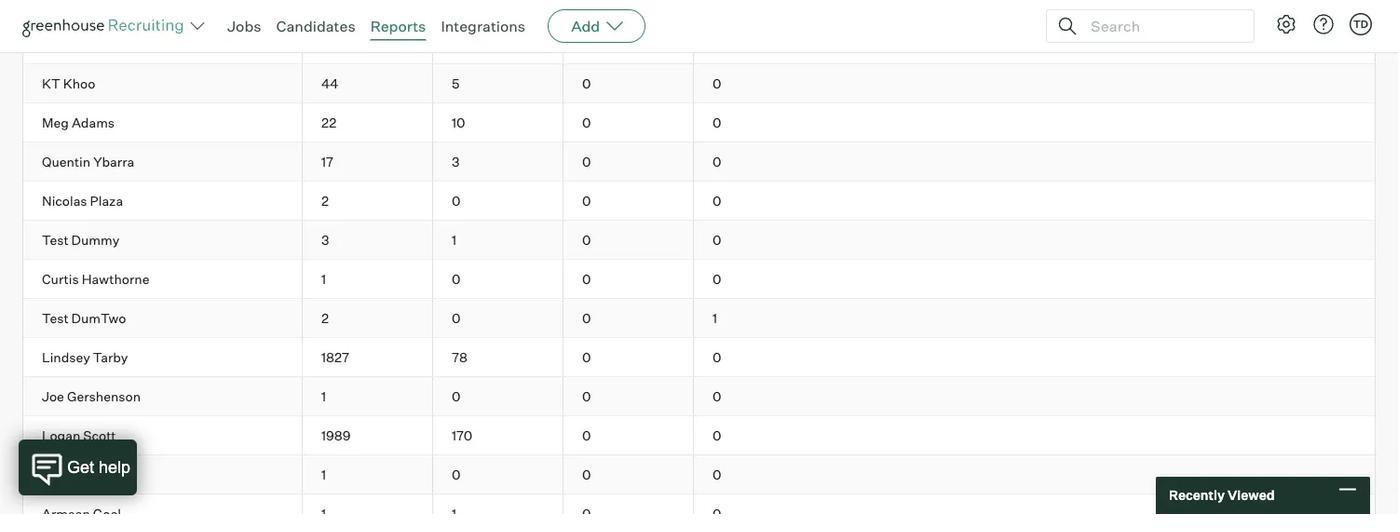 Task type: describe. For each thing, give the bounding box(es) containing it.
row containing meg adams
[[23, 104, 1375, 142]]

1 for curtis hawthorne
[[321, 271, 326, 287]]

row containing logan scott
[[23, 417, 1375, 455]]

row containing kt khoo
[[23, 64, 1375, 103]]

jobs link
[[227, 17, 261, 35]]

row containing test dumtwo
[[23, 299, 1375, 337]]

row containing lindsey tarby
[[23, 338, 1375, 377]]

tarby
[[93, 349, 128, 365]]

row group containing test dummy
[[23, 221, 1375, 260]]

1 row from the top
[[23, 0, 1375, 24]]

brock
[[75, 466, 111, 483]]

row group containing lindsey tarby
[[23, 338, 1375, 377]]

158
[[321, 36, 342, 52]]

1827
[[321, 349, 349, 365]]

row group containing zach brock
[[23, 456, 1375, 495]]

row containing zach brock
[[23, 456, 1375, 494]]

hawthorne
[[82, 271, 149, 287]]

configure image
[[1275, 13, 1298, 35]]

14 row group from the top
[[23, 495, 1375, 514]]

row group containing meg adams
[[23, 104, 1375, 143]]

kt khoo
[[42, 75, 95, 91]]

meg adams
[[42, 114, 115, 131]]

row group containing nicolas plaza
[[23, 182, 1375, 221]]

1989
[[321, 427, 351, 444]]

integrations
[[441, 17, 526, 35]]

row group containing joe gershenson
[[23, 377, 1375, 417]]

zach brock
[[42, 466, 111, 483]]

valley
[[79, 36, 116, 52]]

add
[[571, 17, 600, 35]]

2 for nicolas plaza
[[321, 193, 329, 209]]

1 row group from the top
[[23, 0, 1375, 25]]

row group containing curtis hawthorne
[[23, 260, 1375, 299]]

viewed
[[1228, 487, 1275, 504]]

td button
[[1350, 13, 1372, 35]]

td button
[[1346, 9, 1376, 39]]

reports link
[[370, 17, 426, 35]]

adams
[[72, 114, 115, 131]]

add button
[[548, 9, 646, 43]]

170
[[452, 427, 473, 444]]

44
[[321, 75, 339, 91]]

row containing korry valley
[[23, 25, 1375, 64]]

10
[[452, 114, 465, 131]]

candidates link
[[276, 17, 356, 35]]

logan scott
[[42, 427, 116, 444]]

row group containing test dumtwo
[[23, 299, 1375, 338]]

test dummy
[[42, 232, 120, 248]]



Task type: locate. For each thing, give the bounding box(es) containing it.
curtis
[[42, 271, 79, 287]]

logan
[[42, 427, 80, 444]]

ybarra
[[93, 153, 134, 170]]

0 vertical spatial 3
[[452, 36, 460, 52]]

plaza
[[90, 193, 123, 209]]

greenhouse recruiting image
[[22, 15, 190, 37]]

12 row group from the top
[[23, 417, 1375, 456]]

zach
[[42, 466, 73, 483]]

1
[[452, 232, 457, 248], [321, 271, 326, 287], [713, 310, 718, 326], [321, 388, 326, 405], [321, 466, 326, 483]]

2 2 from the top
[[321, 310, 329, 326]]

quentin
[[42, 153, 90, 170]]

row containing curtis hawthorne
[[23, 260, 1375, 298]]

kt
[[42, 75, 60, 91]]

2 up 1827
[[321, 310, 329, 326]]

korry
[[42, 36, 76, 52]]

Search text field
[[1086, 13, 1237, 40]]

joe
[[42, 388, 64, 405]]

10 row group from the top
[[23, 338, 1375, 377]]

8 row from the top
[[23, 260, 1375, 298]]

5
[[452, 75, 460, 91]]

8 row group from the top
[[23, 260, 1375, 299]]

row group
[[23, 0, 1375, 25], [23, 25, 1375, 64], [23, 64, 1375, 104], [23, 104, 1375, 143], [23, 143, 1375, 182], [23, 182, 1375, 221], [23, 221, 1375, 260], [23, 260, 1375, 299], [23, 299, 1375, 338], [23, 338, 1375, 377], [23, 377, 1375, 417], [23, 417, 1375, 456], [23, 456, 1375, 495], [23, 495, 1375, 514]]

22
[[321, 114, 337, 131]]

row containing nicolas plaza
[[23, 182, 1375, 220]]

7 row from the top
[[23, 221, 1375, 259]]

lindsey tarby
[[42, 349, 128, 365]]

0 vertical spatial test
[[42, 232, 69, 248]]

13 row from the top
[[23, 456, 1375, 494]]

11 row from the top
[[23, 377, 1375, 416]]

1 vertical spatial 2
[[321, 310, 329, 326]]

1 for zach brock
[[321, 466, 326, 483]]

12 row from the top
[[23, 417, 1375, 455]]

joe gershenson
[[42, 388, 141, 405]]

scott
[[83, 427, 116, 444]]

2 row from the top
[[23, 25, 1375, 64]]

2 test from the top
[[42, 310, 69, 326]]

3 down integrations link
[[452, 36, 460, 52]]

jobs
[[227, 17, 261, 35]]

dummy
[[71, 232, 120, 248]]

dumtwo
[[71, 310, 126, 326]]

2 down 17
[[321, 193, 329, 209]]

11 row group from the top
[[23, 377, 1375, 417]]

integrations link
[[441, 17, 526, 35]]

row
[[23, 0, 1375, 24], [23, 25, 1375, 64], [23, 64, 1375, 103], [23, 104, 1375, 142], [23, 143, 1375, 181], [23, 182, 1375, 220], [23, 221, 1375, 259], [23, 260, 1375, 298], [23, 299, 1375, 337], [23, 338, 1375, 377], [23, 377, 1375, 416], [23, 417, 1375, 455], [23, 456, 1375, 494], [23, 495, 1375, 514]]

reports
[[370, 17, 426, 35]]

candidates
[[276, 17, 356, 35]]

test for test dummy
[[42, 232, 69, 248]]

10 row from the top
[[23, 338, 1375, 377]]

row containing test dummy
[[23, 221, 1375, 259]]

1 vertical spatial test
[[42, 310, 69, 326]]

0
[[582, 36, 591, 52], [713, 36, 722, 52], [582, 75, 591, 91], [713, 75, 722, 91], [582, 114, 591, 131], [713, 114, 722, 131], [582, 153, 591, 170], [713, 153, 722, 170], [452, 193, 461, 209], [582, 193, 591, 209], [713, 193, 722, 209], [582, 232, 591, 248], [713, 232, 722, 248], [452, 271, 461, 287], [582, 271, 591, 287], [713, 271, 722, 287], [452, 310, 461, 326], [582, 310, 591, 326], [582, 349, 591, 365], [713, 349, 722, 365], [452, 388, 461, 405], [582, 388, 591, 405], [713, 388, 722, 405], [582, 427, 591, 444], [713, 427, 722, 444], [452, 466, 461, 483], [582, 466, 591, 483], [713, 466, 722, 483]]

6 row from the top
[[23, 182, 1375, 220]]

5 row from the top
[[23, 143, 1375, 181]]

3 for 17
[[452, 153, 460, 170]]

curtis hawthorne
[[42, 271, 149, 287]]

quentin ybarra
[[42, 153, 134, 170]]

row group containing quentin ybarra
[[23, 143, 1375, 182]]

recently viewed
[[1169, 487, 1275, 504]]

4 row from the top
[[23, 104, 1375, 142]]

lindsey
[[42, 349, 90, 365]]

td
[[1354, 18, 1369, 30]]

korry valley
[[42, 36, 116, 52]]

6 row group from the top
[[23, 182, 1375, 221]]

row containing quentin ybarra
[[23, 143, 1375, 181]]

3 for 158
[[452, 36, 460, 52]]

2 row group from the top
[[23, 25, 1375, 64]]

nicolas plaza
[[42, 193, 123, 209]]

row group containing logan scott
[[23, 417, 1375, 456]]

meg
[[42, 114, 69, 131]]

test down curtis
[[42, 310, 69, 326]]

test
[[42, 232, 69, 248], [42, 310, 69, 326]]

3 row from the top
[[23, 64, 1375, 103]]

1 2 from the top
[[321, 193, 329, 209]]

1 for joe gershenson
[[321, 388, 326, 405]]

14 row from the top
[[23, 495, 1375, 514]]

test dumtwo
[[42, 310, 126, 326]]

row group containing kt khoo
[[23, 64, 1375, 104]]

3 row group from the top
[[23, 64, 1375, 104]]

7 row group from the top
[[23, 221, 1375, 260]]

nicolas
[[42, 193, 87, 209]]

9 row from the top
[[23, 299, 1375, 337]]

9 row group from the top
[[23, 299, 1375, 338]]

2 for test dumtwo
[[321, 310, 329, 326]]

khoo
[[63, 75, 95, 91]]

recently
[[1169, 487, 1225, 504]]

test up curtis
[[42, 232, 69, 248]]

3 down 17
[[321, 232, 329, 248]]

78
[[452, 349, 468, 365]]

0 vertical spatial 2
[[321, 193, 329, 209]]

13 row group from the top
[[23, 456, 1375, 495]]

3 down 10
[[452, 153, 460, 170]]

test for test dumtwo
[[42, 310, 69, 326]]

row group containing korry valley
[[23, 25, 1375, 64]]

3
[[452, 36, 460, 52], [452, 153, 460, 170], [321, 232, 329, 248]]

2
[[321, 193, 329, 209], [321, 310, 329, 326]]

17
[[321, 153, 334, 170]]

5 row group from the top
[[23, 143, 1375, 182]]

1 vertical spatial 3
[[452, 153, 460, 170]]

gershenson
[[67, 388, 141, 405]]

row containing joe gershenson
[[23, 377, 1375, 416]]

1 test from the top
[[42, 232, 69, 248]]

4 row group from the top
[[23, 104, 1375, 143]]

2 vertical spatial 3
[[321, 232, 329, 248]]



Task type: vqa. For each thing, say whether or not it's contained in the screenshot.


